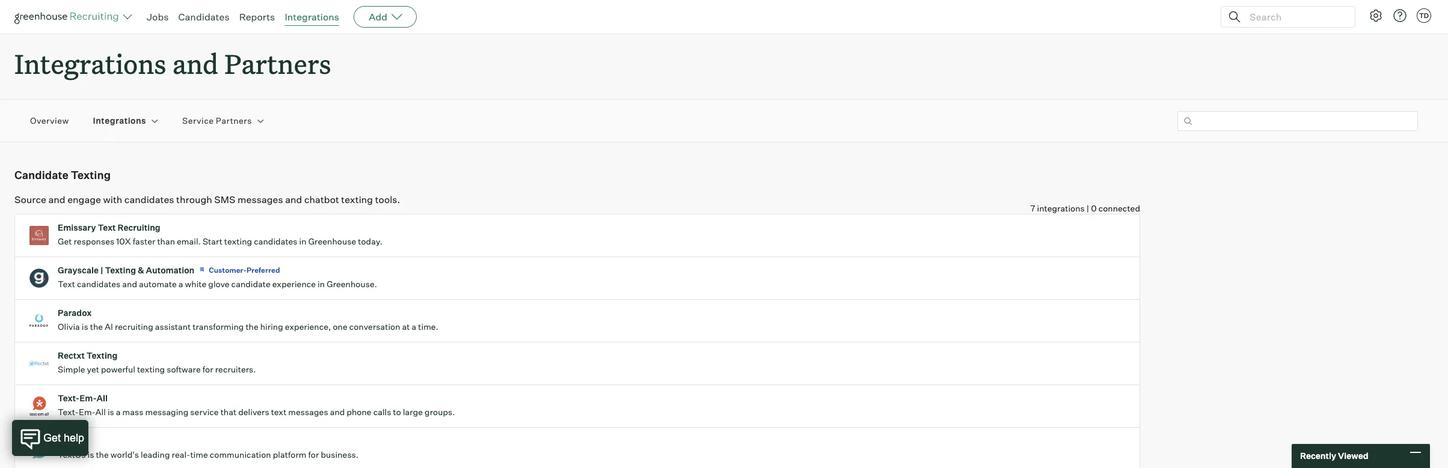 Task type: locate. For each thing, give the bounding box(es) containing it.
in
[[299, 237, 307, 247], [318, 279, 325, 289]]

candidate
[[231, 279, 271, 289]]

texting left the "tools."
[[341, 194, 373, 206]]

1 horizontal spatial text
[[98, 223, 116, 233]]

0 vertical spatial a
[[179, 279, 183, 289]]

recruiting
[[118, 223, 160, 233]]

0 horizontal spatial |
[[100, 265, 103, 276]]

texting up engage
[[71, 169, 111, 182]]

7 integrations | 0 connected
[[1031, 203, 1141, 214]]

at
[[402, 322, 410, 332]]

texting left software
[[137, 365, 165, 375]]

integrations
[[285, 11, 339, 23], [14, 46, 166, 81], [93, 116, 146, 126]]

glove
[[208, 279, 230, 289]]

0 horizontal spatial in
[[299, 237, 307, 247]]

textus textus is the world's leading real-time communication platform for business.
[[58, 436, 359, 460]]

is for textus
[[88, 450, 94, 460]]

text
[[98, 223, 116, 233], [58, 279, 75, 289]]

grayscale
[[58, 265, 99, 276]]

candidates inside emissary text recruiting get responses 10x faster than email. start texting candidates in greenhouse today.
[[254, 237, 298, 247]]

candidate
[[14, 169, 69, 182]]

recently viewed
[[1301, 451, 1369, 462]]

for
[[203, 365, 213, 375], [308, 450, 319, 460]]

0 vertical spatial in
[[299, 237, 307, 247]]

1 vertical spatial textus
[[58, 450, 86, 460]]

1 vertical spatial integrations link
[[93, 115, 146, 127]]

0 vertical spatial text
[[98, 223, 116, 233]]

2 horizontal spatial candidates
[[254, 237, 298, 247]]

partners right service on the top of page
[[216, 116, 252, 126]]

is inside paradox olivia is the ai recruiting assistant transforming the hiring experience, one conversation at a time.
[[82, 322, 88, 332]]

0 horizontal spatial text
[[58, 279, 75, 289]]

1 horizontal spatial candidates
[[124, 194, 174, 206]]

texting up yet
[[87, 351, 118, 361]]

paradox
[[58, 308, 92, 318]]

| right 'grayscale' at the bottom
[[100, 265, 103, 276]]

1 vertical spatial is
[[108, 407, 114, 418]]

communication
[[210, 450, 271, 460]]

0 vertical spatial integrations link
[[285, 11, 339, 23]]

0 horizontal spatial texting
[[137, 365, 165, 375]]

greenhouse
[[308, 237, 356, 247]]

is inside the textus textus is the world's leading real-time communication platform for business.
[[88, 450, 94, 460]]

candidates down 'grayscale' at the bottom
[[77, 279, 121, 289]]

texting inside rectxt texting simple yet powerful texting software for recruiters.
[[87, 351, 118, 361]]

the left ai
[[90, 322, 103, 332]]

0 vertical spatial candidates
[[124, 194, 174, 206]]

real-
[[172, 450, 190, 460]]

1 vertical spatial text
[[58, 279, 75, 289]]

2 vertical spatial a
[[116, 407, 121, 418]]

0 vertical spatial text-
[[58, 394, 80, 404]]

business.
[[321, 450, 359, 460]]

for right the platform
[[308, 450, 319, 460]]

texting
[[341, 194, 373, 206], [224, 237, 252, 247], [137, 365, 165, 375]]

|
[[1087, 203, 1090, 214], [100, 265, 103, 276]]

2 vertical spatial is
[[88, 450, 94, 460]]

chatbot
[[304, 194, 339, 206]]

text candidates and automate a white glove candidate experience in greenhouse.
[[58, 279, 377, 289]]

olivia
[[58, 322, 80, 332]]

text down 'grayscale' at the bottom
[[58, 279, 75, 289]]

1 vertical spatial in
[[318, 279, 325, 289]]

and down candidate texting
[[48, 194, 65, 206]]

1 horizontal spatial texting
[[224, 237, 252, 247]]

texting right start
[[224, 237, 252, 247]]

a inside text-em-all text-em-all is a mass messaging service that delivers text messages and phone calls to large groups.
[[116, 407, 121, 418]]

0 horizontal spatial for
[[203, 365, 213, 375]]

automate
[[139, 279, 177, 289]]

None text field
[[1178, 111, 1419, 131]]

a inside paradox olivia is the ai recruiting assistant transforming the hiring experience, one conversation at a time.
[[412, 322, 417, 332]]

a left the white
[[179, 279, 183, 289]]

a left mass
[[116, 407, 121, 418]]

conversation
[[349, 322, 400, 332]]

a right 'at'
[[412, 322, 417, 332]]

start
[[203, 237, 222, 247]]

all left mass
[[95, 407, 106, 418]]

1 vertical spatial text-
[[58, 407, 79, 418]]

integrations link
[[285, 11, 339, 23], [93, 115, 146, 127]]

candidates
[[124, 194, 174, 206], [254, 237, 298, 247], [77, 279, 121, 289]]

text up "responses"
[[98, 223, 116, 233]]

texting for candidate
[[71, 169, 111, 182]]

in left greenhouse
[[299, 237, 307, 247]]

in right experience
[[318, 279, 325, 289]]

texting for tools.
[[341, 194, 373, 206]]

0 vertical spatial texting
[[341, 194, 373, 206]]

reports
[[239, 11, 275, 23]]

is right the olivia
[[82, 322, 88, 332]]

messages right "sms"
[[238, 194, 283, 206]]

1 vertical spatial em-
[[79, 407, 95, 418]]

messages
[[238, 194, 283, 206], [288, 407, 328, 418]]

2 vertical spatial texting
[[87, 351, 118, 361]]

rectxt texting simple yet powerful texting software for recruiters.
[[58, 351, 256, 375]]

0 vertical spatial for
[[203, 365, 213, 375]]

2 horizontal spatial texting
[[341, 194, 373, 206]]

overview link
[[30, 115, 69, 127]]

the
[[90, 322, 103, 332], [246, 322, 259, 332], [96, 450, 109, 460]]

1 vertical spatial all
[[95, 407, 106, 418]]

is inside text-em-all text-em-all is a mass messaging service that delivers text messages and phone calls to large groups.
[[108, 407, 114, 418]]

1 vertical spatial messages
[[288, 407, 328, 418]]

1 vertical spatial a
[[412, 322, 417, 332]]

td
[[1420, 11, 1430, 20]]

email.
[[177, 237, 201, 247]]

candidate texting
[[14, 169, 111, 182]]

add button
[[354, 6, 417, 28]]

0 vertical spatial messages
[[238, 194, 283, 206]]

time
[[190, 450, 208, 460]]

0 vertical spatial all
[[97, 394, 108, 404]]

1 horizontal spatial for
[[308, 450, 319, 460]]

0 horizontal spatial a
[[116, 407, 121, 418]]

1 vertical spatial candidates
[[254, 237, 298, 247]]

0 vertical spatial texting
[[71, 169, 111, 182]]

time.
[[418, 322, 439, 332]]

greenhouse recruiting image
[[14, 10, 123, 24]]

texting left &
[[105, 265, 136, 276]]

0 vertical spatial integrations
[[285, 11, 339, 23]]

overview
[[30, 116, 69, 126]]

jobs
[[147, 11, 169, 23]]

0 vertical spatial textus
[[58, 436, 87, 447]]

with
[[103, 194, 122, 206]]

&
[[138, 265, 144, 276]]

textus
[[58, 436, 87, 447], [58, 450, 86, 460]]

0 horizontal spatial candidates
[[77, 279, 121, 289]]

0
[[1091, 203, 1097, 214]]

all down yet
[[97, 394, 108, 404]]

candidates link
[[178, 11, 230, 23]]

and inside text-em-all text-em-all is a mass messaging service that delivers text messages and phone calls to large groups.
[[330, 407, 345, 418]]

partners down reports link
[[225, 46, 331, 81]]

and left the chatbot
[[285, 194, 302, 206]]

automation
[[146, 265, 194, 276]]

and
[[172, 46, 218, 81], [48, 194, 65, 206], [285, 194, 302, 206], [122, 279, 137, 289], [330, 407, 345, 418]]

1 horizontal spatial messages
[[288, 407, 328, 418]]

is left mass
[[108, 407, 114, 418]]

1 textus from the top
[[58, 436, 87, 447]]

than
[[157, 237, 175, 247]]

today.
[[358, 237, 383, 247]]

for right software
[[203, 365, 213, 375]]

messages right 'text'
[[288, 407, 328, 418]]

Search text field
[[1247, 8, 1345, 26]]

candidates up recruiting
[[124, 194, 174, 206]]

1 vertical spatial texting
[[224, 237, 252, 247]]

| left 0
[[1087, 203, 1090, 214]]

0 vertical spatial is
[[82, 322, 88, 332]]

text inside emissary text recruiting get responses 10x faster than email. start texting candidates in greenhouse today.
[[98, 223, 116, 233]]

a
[[179, 279, 183, 289], [412, 322, 417, 332], [116, 407, 121, 418]]

the inside the textus textus is the world's leading real-time communication platform for business.
[[96, 450, 109, 460]]

texting for candidates
[[224, 237, 252, 247]]

the left hiring
[[246, 322, 259, 332]]

2 vertical spatial candidates
[[77, 279, 121, 289]]

is
[[82, 322, 88, 332], [108, 407, 114, 418], [88, 450, 94, 460]]

reports link
[[239, 11, 275, 23]]

emissary text recruiting get responses 10x faster than email. start texting candidates in greenhouse today.
[[58, 223, 383, 247]]

td button
[[1415, 6, 1434, 25]]

1 vertical spatial for
[[308, 450, 319, 460]]

white
[[185, 279, 207, 289]]

2 vertical spatial texting
[[137, 365, 165, 375]]

is left world's
[[88, 450, 94, 460]]

phone
[[347, 407, 372, 418]]

yet
[[87, 365, 99, 375]]

text-
[[58, 394, 80, 404], [58, 407, 79, 418]]

1 horizontal spatial |
[[1087, 203, 1090, 214]]

source
[[14, 194, 46, 206]]

in inside emissary text recruiting get responses 10x faster than email. start texting candidates in greenhouse today.
[[299, 237, 307, 247]]

candidates up "preferred"
[[254, 237, 298, 247]]

powerful
[[101, 365, 135, 375]]

source and engage with candidates through sms messages and chatbot texting tools.
[[14, 194, 400, 206]]

the left world's
[[96, 450, 109, 460]]

2 horizontal spatial a
[[412, 322, 417, 332]]

texting inside emissary text recruiting get responses 10x faster than email. start texting candidates in greenhouse today.
[[224, 237, 252, 247]]

em-
[[80, 394, 97, 404], [79, 407, 95, 418]]

and left phone
[[330, 407, 345, 418]]

service partners link
[[182, 115, 252, 127]]

customer-preferred
[[209, 266, 280, 275]]

messaging
[[145, 407, 189, 418]]

1 vertical spatial |
[[100, 265, 103, 276]]

0 vertical spatial |
[[1087, 203, 1090, 214]]

1 horizontal spatial a
[[179, 279, 183, 289]]

simple
[[58, 365, 85, 375]]

2 text- from the top
[[58, 407, 79, 418]]

1 vertical spatial partners
[[216, 116, 252, 126]]

and down grayscale | texting & automation at the bottom left of page
[[122, 279, 137, 289]]

0 vertical spatial partners
[[225, 46, 331, 81]]



Task type: describe. For each thing, give the bounding box(es) containing it.
faster
[[133, 237, 155, 247]]

connected
[[1099, 203, 1141, 214]]

platform
[[273, 450, 307, 460]]

tools.
[[375, 194, 400, 206]]

delivers
[[238, 407, 269, 418]]

responses
[[74, 237, 114, 247]]

calls
[[373, 407, 391, 418]]

1 vertical spatial integrations
[[14, 46, 166, 81]]

messages inside text-em-all text-em-all is a mass messaging service that delivers text messages and phone calls to large groups.
[[288, 407, 328, 418]]

jobs link
[[147, 11, 169, 23]]

1 horizontal spatial integrations link
[[285, 11, 339, 23]]

emissary
[[58, 223, 96, 233]]

text-em-all text-em-all is a mass messaging service that delivers text messages and phone calls to large groups.
[[58, 394, 455, 418]]

0 vertical spatial em-
[[80, 394, 97, 404]]

to
[[393, 407, 401, 418]]

get
[[58, 237, 72, 247]]

1 text- from the top
[[58, 394, 80, 404]]

software
[[167, 365, 201, 375]]

td button
[[1417, 8, 1432, 23]]

add
[[369, 11, 388, 23]]

for inside the textus textus is the world's leading real-time communication platform for business.
[[308, 450, 319, 460]]

texting inside rectxt texting simple yet powerful texting software for recruiters.
[[137, 365, 165, 375]]

experience
[[272, 279, 316, 289]]

grayscale | texting & automation
[[58, 265, 194, 276]]

1 horizontal spatial in
[[318, 279, 325, 289]]

one
[[333, 322, 348, 332]]

service
[[190, 407, 219, 418]]

and down candidates
[[172, 46, 218, 81]]

greenhouse.
[[327, 279, 377, 289]]

for inside rectxt texting simple yet powerful texting software for recruiters.
[[203, 365, 213, 375]]

integrations and partners
[[14, 46, 331, 81]]

that
[[221, 407, 237, 418]]

ai
[[105, 322, 113, 332]]

world's
[[111, 450, 139, 460]]

recently
[[1301, 451, 1337, 462]]

mass
[[122, 407, 143, 418]]

through
[[176, 194, 212, 206]]

recruiters.
[[215, 365, 256, 375]]

preferred
[[247, 266, 280, 275]]

0 horizontal spatial messages
[[238, 194, 283, 206]]

engage
[[67, 194, 101, 206]]

rectxt
[[58, 351, 85, 361]]

service
[[182, 116, 214, 126]]

0 horizontal spatial integrations link
[[93, 115, 146, 127]]

large
[[403, 407, 423, 418]]

recruiting
[[115, 322, 153, 332]]

2 vertical spatial integrations
[[93, 116, 146, 126]]

transforming
[[193, 322, 244, 332]]

viewed
[[1339, 451, 1369, 462]]

groups.
[[425, 407, 455, 418]]

assistant
[[155, 322, 191, 332]]

experience,
[[285, 322, 331, 332]]

is for paradox
[[82, 322, 88, 332]]

leading
[[141, 450, 170, 460]]

candidates
[[178, 11, 230, 23]]

2 textus from the top
[[58, 450, 86, 460]]

paradox olivia is the ai recruiting assistant transforming the hiring experience, one conversation at a time.
[[58, 308, 439, 332]]

text
[[271, 407, 287, 418]]

sms
[[214, 194, 236, 206]]

hiring
[[260, 322, 283, 332]]

7
[[1031, 203, 1036, 214]]

customer-
[[209, 266, 247, 275]]

texting for rectxt
[[87, 351, 118, 361]]

integrations
[[1038, 203, 1085, 214]]

10x
[[116, 237, 131, 247]]

configure image
[[1369, 8, 1384, 23]]

1 vertical spatial texting
[[105, 265, 136, 276]]

the for recruiting
[[90, 322, 103, 332]]

the for leading
[[96, 450, 109, 460]]

service partners
[[182, 116, 252, 126]]



Task type: vqa. For each thing, say whether or not it's contained in the screenshot.
Partial for 6th Reattach resumes link from the top of the page's THE VIEW link
no



